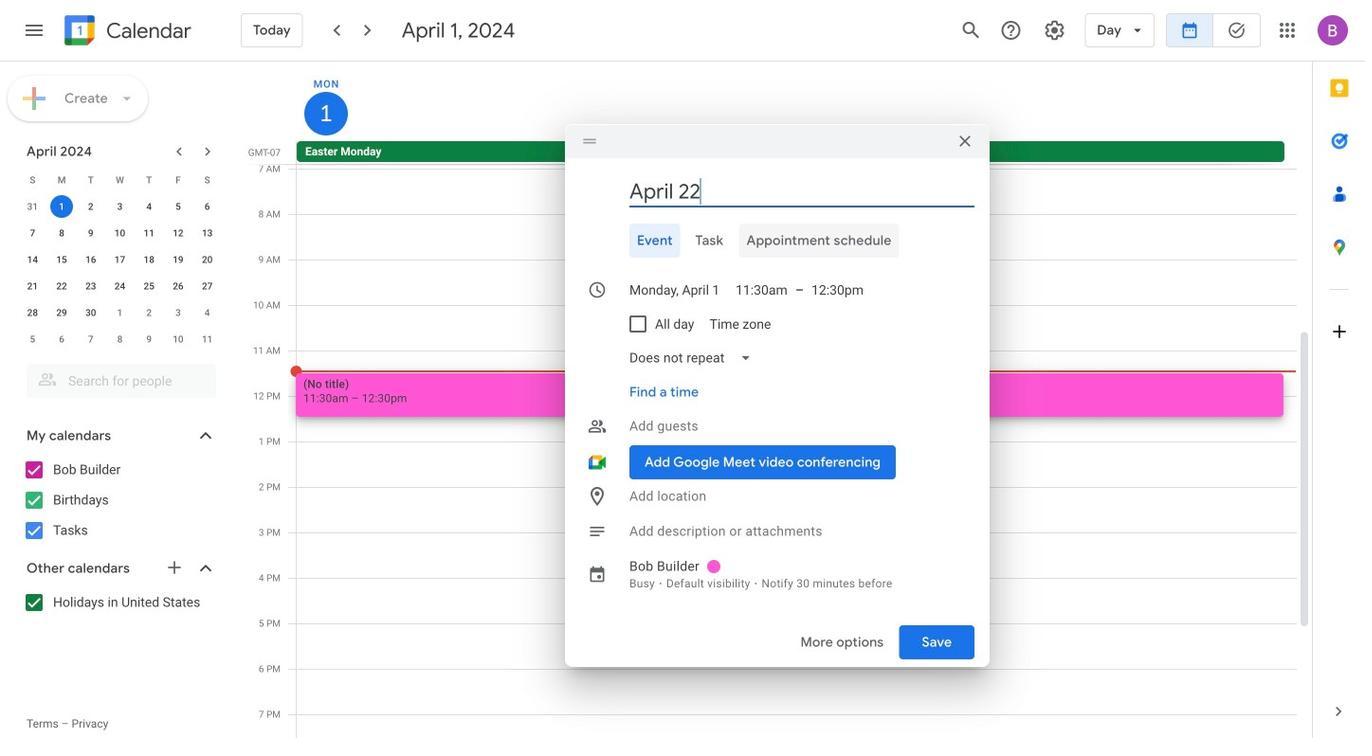 Task type: vqa. For each thing, say whether or not it's contained in the screenshot.
J.
no



Task type: locate. For each thing, give the bounding box(es) containing it.
25 element
[[138, 275, 160, 298]]

cell inside april 2024 grid
[[47, 193, 76, 220]]

row up 10 element
[[18, 193, 222, 220]]

row down 10 element
[[18, 247, 222, 273]]

6 element
[[196, 195, 219, 218]]

may 7 element
[[79, 328, 102, 351]]

march 31 element
[[21, 195, 44, 218]]

cell
[[47, 193, 76, 220]]

may 8 element
[[109, 328, 131, 351]]

may 10 element
[[167, 328, 190, 351]]

add other calendars image
[[165, 558, 184, 577]]

Search for people text field
[[38, 364, 205, 398]]

29 element
[[50, 302, 73, 324]]

Start time text field
[[736, 273, 788, 307]]

my calendars list
[[4, 455, 235, 546]]

row down "24" "element"
[[18, 300, 222, 326]]

17 element
[[109, 248, 131, 271]]

1, today element
[[50, 195, 73, 218]]

row
[[288, 141, 1312, 164], [18, 167, 222, 193], [18, 193, 222, 220], [18, 220, 222, 247], [18, 247, 222, 273], [18, 273, 222, 300], [18, 300, 222, 326], [18, 326, 222, 353]]

heading
[[102, 19, 191, 42]]

None field
[[622, 341, 767, 375]]

may 2 element
[[138, 302, 160, 324]]

9 element
[[79, 222, 102, 245]]

may 9 element
[[138, 328, 160, 351]]

tab list
[[1313, 62, 1365, 686], [580, 224, 975, 258]]

grid
[[243, 62, 1312, 739]]

16 element
[[79, 248, 102, 271]]

5 element
[[167, 195, 190, 218]]

april 2024 grid
[[18, 167, 222, 353]]

15 element
[[50, 248, 73, 271]]

may 1 element
[[109, 302, 131, 324]]

27 element
[[196, 275, 219, 298]]

may 11 element
[[196, 328, 219, 351]]

row group
[[18, 193, 222, 353]]

7 element
[[21, 222, 44, 245]]

row down "17" element
[[18, 273, 222, 300]]

20 element
[[196, 248, 219, 271]]

None search field
[[0, 357, 235, 398]]

1 horizontal spatial tab list
[[1313, 62, 1365, 686]]

heading inside calendar element
[[102, 19, 191, 42]]



Task type: describe. For each thing, give the bounding box(es) containing it.
23 element
[[79, 275, 102, 298]]

may 4 element
[[196, 302, 219, 324]]

calendar element
[[61, 11, 191, 53]]

0 horizontal spatial tab list
[[580, 224, 975, 258]]

19 element
[[167, 248, 190, 271]]

11 element
[[138, 222, 160, 245]]

row up "17" element
[[18, 220, 222, 247]]

28 element
[[21, 302, 44, 324]]

to element
[[795, 282, 804, 298]]

4 element
[[138, 195, 160, 218]]

may 6 element
[[50, 328, 73, 351]]

End time text field
[[812, 273, 864, 307]]

10 element
[[109, 222, 131, 245]]

12 element
[[167, 222, 190, 245]]

row down may 1 element
[[18, 326, 222, 353]]

monday, april 1, today element
[[304, 92, 348, 136]]

Start date text field
[[630, 273, 721, 307]]

may 3 element
[[167, 302, 190, 324]]

8 element
[[50, 222, 73, 245]]

14 element
[[21, 248, 44, 271]]

3 element
[[109, 195, 131, 218]]

21 element
[[21, 275, 44, 298]]

main drawer image
[[23, 19, 46, 42]]

30 element
[[79, 302, 102, 324]]

may 5 element
[[21, 328, 44, 351]]

row up 3 element
[[18, 167, 222, 193]]

2 element
[[79, 195, 102, 218]]

13 element
[[196, 222, 219, 245]]

row up add title text box
[[288, 141, 1312, 164]]

Add title text field
[[630, 177, 975, 206]]

24 element
[[109, 275, 131, 298]]

settings menu image
[[1043, 19, 1066, 42]]

26 element
[[167, 275, 190, 298]]

22 element
[[50, 275, 73, 298]]

18 element
[[138, 248, 160, 271]]



